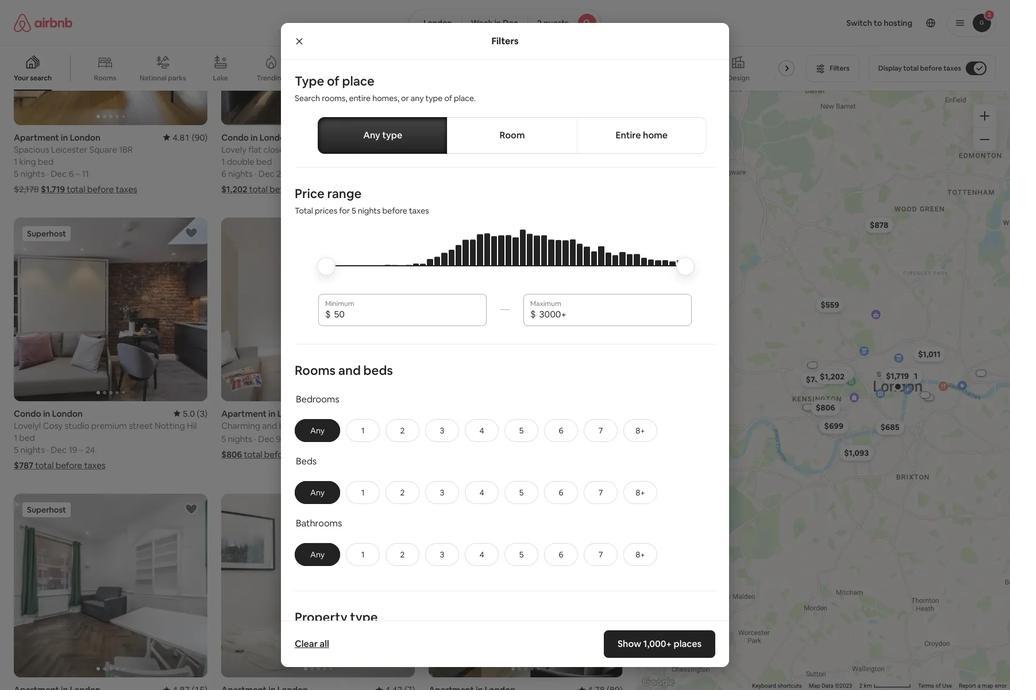 Task type: vqa. For each thing, say whether or not it's contained in the screenshot.
left AIRCOVER
no



Task type: locate. For each thing, give the bounding box(es) containing it.
london left week
[[424, 18, 452, 28]]

5 inside "room in london stay with alex · hosting for 5 years whole quiet flat in the middle of covent garden"
[[537, 144, 541, 155]]

– right 19
[[79, 445, 83, 456]]

2 vertical spatial any element
[[307, 550, 328, 560]]

condo for lovely
[[221, 132, 249, 143]]

7 button for beds
[[584, 482, 618, 505]]

0 vertical spatial 8+
[[636, 426, 645, 436]]

bed down lovely!
[[19, 433, 35, 444]]

2 button for bedrooms
[[386, 420, 420, 443]]

nights down double
[[228, 168, 253, 179]]

in for room in london stay with alex · hosting for 5 years whole quiet flat in the middle of covent garden
[[455, 132, 462, 143]]

any element up bathrooms
[[307, 488, 328, 498]]

range
[[327, 186, 362, 202]]

0 vertical spatial 6 button
[[544, 420, 578, 443]]

taxes
[[944, 64, 962, 73], [116, 184, 137, 195], [298, 184, 320, 195], [409, 206, 429, 216], [293, 450, 314, 460], [84, 460, 106, 471]]

5.0 for 5.0 (7)
[[390, 132, 403, 143]]

4 button
[[465, 420, 499, 443], [465, 482, 499, 505], [465, 544, 499, 567]]

· inside apartment in london charming and beautiful studio in prime area 5 nights · dec 9 – 14 $806 total before taxes
[[254, 434, 256, 445]]

1 4 from the top
[[480, 426, 484, 436]]

1 8+ from the top
[[636, 426, 645, 436]]

show 1,000+ places link
[[604, 631, 716, 659]]

0 horizontal spatial type
[[350, 610, 378, 626]]

0 vertical spatial $806
[[816, 403, 836, 413]]

total down cosy
[[35, 460, 54, 471]]

london for apartment in london spacious leicester square 1br 1 king bed 5 nights · dec 6 – 11 $2,178 $1,719 total before taxes
[[70, 132, 100, 143]]

add to wishlist: apartment in london image
[[392, 503, 406, 517], [600, 503, 614, 517]]

before inside button
[[921, 64, 943, 73]]

6 inside condo in london lovely flat close to hyde park 1 double bed 6 nights · dec 24 – 30 $1,202 total before taxes
[[221, 168, 226, 179]]

2 vertical spatial any button
[[295, 544, 340, 567]]

$787 down lovely!
[[14, 460, 33, 471]]

flat down the alex
[[479, 156, 492, 167]]

dec left 9
[[258, 434, 274, 445]]

2 inside search field
[[537, 18, 542, 28]]

any right 14
[[310, 426, 325, 436]]

keyboard shortcuts button
[[752, 683, 802, 691]]

0 horizontal spatial room
[[429, 132, 453, 143]]

1 horizontal spatial $806
[[816, 403, 836, 413]]

2 vertical spatial 7 button
[[584, 544, 618, 567]]

3 8+ button from the top
[[624, 544, 658, 567]]

report
[[959, 684, 976, 690]]

0 vertical spatial 4
[[480, 426, 484, 436]]

i
[[429, 421, 431, 432]]

3 5 button from the top
[[505, 544, 539, 567]]

2 vertical spatial 4
[[480, 550, 484, 560]]

5.0 (3)
[[183, 409, 208, 420]]

2 vertical spatial 8+
[[636, 550, 645, 560]]

stay
[[429, 144, 446, 155]]

0 horizontal spatial $1,202
[[221, 184, 248, 195]]

0 vertical spatial 4 button
[[465, 420, 499, 443]]

2 studio from the left
[[316, 421, 341, 432]]

$787
[[806, 375, 825, 385], [14, 460, 33, 471]]

bed down close
[[256, 156, 272, 167]]

2 vertical spatial 8+ button
[[624, 544, 658, 567]]

2 any button from the top
[[295, 482, 340, 505]]

– right 9
[[283, 434, 287, 445]]

0 vertical spatial any element
[[307, 426, 328, 436]]

beds
[[296, 456, 317, 468]]

flat up double
[[248, 144, 262, 155]]

nights inside 'condo in london lovely! cosy studio premium street notting hil 1 bed 5 nights · dec 19 – 24 $787 total before taxes'
[[20, 445, 45, 456]]

2 7 button from the top
[[584, 482, 618, 505]]

1 vertical spatial 1 button
[[346, 482, 380, 505]]

bed down home
[[435, 433, 450, 444]]

in inside 'condo in london lovely! cosy studio premium street notting hil 1 bed 5 nights · dec 19 – 24 $787 total before taxes'
[[43, 409, 50, 420]]

2 for beds
[[400, 488, 405, 498]]

0 vertical spatial home
[[643, 129, 668, 141]]

3 button for beds
[[425, 482, 459, 505]]

1 any button from the top
[[295, 420, 340, 443]]

6
[[69, 168, 74, 179], [221, 168, 226, 179], [559, 426, 564, 436], [559, 488, 564, 498], [559, 550, 564, 560]]

studio right cosy
[[65, 421, 89, 432]]

the
[[503, 156, 516, 167]]

1 vertical spatial any element
[[307, 488, 328, 498]]

3 3 from the top
[[440, 550, 445, 560]]

london inside "room in london stay with alex · hosting for 5 years whole quiet flat in the middle of covent garden"
[[464, 132, 494, 143]]

london
[[424, 18, 452, 28], [70, 132, 100, 143], [260, 132, 290, 143], [464, 132, 494, 143], [52, 409, 83, 420], [277, 409, 308, 420], [464, 409, 495, 420], [552, 421, 582, 432]]

total inside condo in london lovely flat close to hyde park 1 double bed 6 nights · dec 24 – 30 $1,202 total before taxes
[[249, 184, 268, 195]]

in inside the apartment in london spacious leicester square 1br 1 king bed 5 nights · dec 6 – 11 $2,178 $1,719 total before taxes
[[61, 132, 68, 143]]

3 8+ from the top
[[636, 550, 645, 560]]

rooms for rooms
[[94, 74, 116, 83]]

nights inside price range total prices for 5 nights before taxes
[[358, 206, 381, 216]]

and inside apartment in london charming and beautiful studio in prime area 5 nights · dec 9 – 14 $806 total before taxes
[[262, 421, 277, 432]]

group
[[429, 0, 623, 125], [0, 46, 810, 91], [14, 218, 208, 402], [221, 218, 609, 402], [429, 218, 817, 402], [14, 494, 208, 679], [221, 494, 415, 679], [429, 494, 623, 679]]

2 8+ from the top
[[636, 488, 645, 498]]

2 4 button from the top
[[465, 482, 499, 505]]

3 for beds
[[440, 488, 445, 498]]

$787 button
[[801, 372, 830, 388]]

1 horizontal spatial rooms
[[295, 363, 336, 379]]

3 3 button from the top
[[425, 544, 459, 567]]

1 3 button from the top
[[425, 420, 459, 443]]

any element down bathrooms
[[307, 550, 328, 560]]

1 horizontal spatial room
[[500, 129, 525, 141]]

type inside type of place search rooms, entire homes, or any type of place.
[[426, 93, 443, 103]]

london right north
[[552, 421, 582, 432]]

4.87 out of 5 average rating,  15 reviews image
[[163, 685, 208, 691]]

apartment in london spacious leicester square 1br 1 king bed 5 nights · dec 6 – 11 $2,178 $1,719 total before taxes
[[14, 132, 137, 195]]

0 vertical spatial rooms
[[94, 74, 116, 83]]

1 vertical spatial apartment
[[221, 409, 267, 420]]

4 for bathrooms
[[480, 550, 484, 560]]

2 7 from the top
[[599, 488, 603, 498]]

and left beds
[[338, 363, 361, 379]]

1 horizontal spatial $1,719
[[886, 371, 909, 382]]

rooms up bedrooms
[[295, 363, 336, 379]]

any element right 14
[[307, 426, 328, 436]]

keyboard
[[752, 684, 776, 690]]

1 button for bathrooms
[[346, 544, 380, 567]]

rooms inside the filters dialog
[[295, 363, 336, 379]]

0 horizontal spatial for
[[339, 206, 350, 216]]

– left 15
[[495, 445, 499, 456]]

type inside button
[[382, 129, 403, 141]]

1 2 button from the top
[[386, 420, 420, 443]]

flat
[[248, 144, 262, 155], [479, 156, 492, 167]]

0 horizontal spatial apartment
[[14, 132, 59, 143]]

1 vertical spatial $787
[[14, 460, 33, 471]]

condo in london lovely flat close to hyde park 1 double bed 6 nights · dec 24 – 30 $1,202 total before taxes
[[221, 132, 337, 195]]

room up stay
[[429, 132, 453, 143]]

$685 button
[[876, 420, 905, 436]]

type left (7)
[[382, 129, 403, 141]]

2 vertical spatial 6 button
[[544, 544, 578, 567]]

8+ button for bedrooms
[[624, 420, 658, 443]]

$1,202 inside $1,202 button
[[820, 372, 845, 382]]

0 horizontal spatial $787
[[14, 460, 33, 471]]

1 5 button from the top
[[505, 420, 539, 443]]

0 vertical spatial 7
[[599, 426, 603, 436]]

5.0 out of 5 average rating,  3 reviews image
[[174, 409, 208, 420]]

bed for condo in london lovely! cosy studio premium street notting hil 1 bed 5 nights · dec 19 – 24 $787 total before taxes
[[19, 433, 35, 444]]

bed inside 'condo in london lovely! cosy studio premium street notting hil 1 bed 5 nights · dec 19 – 24 $787 total before taxes'
[[19, 433, 35, 444]]

24 inside condo in london lovely flat close to hyde park 1 double bed 6 nights · dec 24 – 30 $1,202 total before taxes
[[277, 168, 286, 179]]

home right entire
[[643, 129, 668, 141]]

residential
[[451, 421, 492, 432]]

1 horizontal spatial studio
[[316, 421, 341, 432]]

homes,
[[373, 93, 400, 103]]

room inside "room in london stay with alex · hosting for 5 years whole quiet flat in the middle of covent garden"
[[429, 132, 453, 143]]

any button down bathrooms
[[295, 544, 340, 567]]

4.94 (33)
[[588, 409, 623, 420]]

$1,719 inside button
[[886, 371, 909, 382]]

london up beautiful
[[277, 409, 308, 420]]

0 horizontal spatial and
[[262, 421, 277, 432]]

5 inside price range total prices for 5 nights before taxes
[[352, 206, 356, 216]]

london for home in london i bed residential home in north london 1 bed dec 10 – 15
[[464, 409, 495, 420]]

24 left "30"
[[277, 168, 286, 179]]

bed right king
[[38, 156, 54, 167]]

8+ for bedrooms
[[636, 426, 645, 436]]

any up bathrooms
[[310, 488, 325, 498]]

any element
[[307, 426, 328, 436], [307, 488, 328, 498], [307, 550, 328, 560]]

&
[[378, 74, 383, 83]]

any element for bedrooms
[[307, 426, 328, 436]]

1 8+ button from the top
[[624, 420, 658, 443]]

1 studio from the left
[[65, 421, 89, 432]]

1 vertical spatial 7
[[599, 488, 603, 498]]

1 8+ element from the top
[[636, 426, 645, 436]]

1 horizontal spatial add to wishlist: apartment in london image
[[600, 503, 614, 517]]

– inside condo in london lovely flat close to hyde park 1 double bed 6 nights · dec 24 – 30 $1,202 total before taxes
[[288, 168, 292, 179]]

0 vertical spatial condo
[[221, 132, 249, 143]]

6 for bathrooms
[[559, 550, 564, 560]]

5 inside 'condo in london lovely! cosy studio premium street notting hil 1 bed 5 nights · dec 19 – 24 $787 total before taxes'
[[14, 445, 19, 456]]

0 vertical spatial 1 button
[[346, 420, 380, 443]]

apartment up charming
[[221, 409, 267, 420]]

in inside condo in london lovely flat close to hyde park 1 double bed 6 nights · dec 24 – 30 $1,202 total before taxes
[[251, 132, 258, 143]]

0 vertical spatial for
[[523, 144, 535, 155]]

london button
[[409, 9, 462, 37]]

dec down close
[[259, 168, 275, 179]]

add to wishlist: apartment in london image for 4.43 out of 5 average rating,  7 reviews image
[[392, 503, 406, 517]]

any button down bedrooms
[[295, 420, 340, 443]]

1 vertical spatial $806
[[221, 450, 242, 460]]

1 vertical spatial 8+ button
[[624, 482, 658, 505]]

leicester
[[51, 144, 87, 155]]

2 button for beds
[[386, 482, 420, 505]]

terms of use
[[918, 684, 952, 690]]

type right any
[[426, 93, 443, 103]]

0 vertical spatial $1,719
[[41, 184, 65, 195]]

$787 inside button
[[806, 375, 825, 385]]

4.94 out of 5 average rating,  33 reviews image
[[579, 409, 623, 420]]

· inside 'condo in london lovely! cosy studio premium street notting hil 1 bed 5 nights · dec 19 – 24 $787 total before taxes'
[[47, 445, 49, 456]]

1 vertical spatial and
[[262, 421, 277, 432]]

london for room in london stay with alex · hosting for 5 years whole quiet flat in the middle of covent garden
[[464, 132, 494, 143]]

london up the residential
[[464, 409, 495, 420]]

1 vertical spatial $1,719
[[886, 371, 909, 382]]

2 button for bathrooms
[[386, 544, 420, 567]]

0 horizontal spatial $806
[[221, 450, 242, 460]]

3 for bedrooms
[[440, 426, 445, 436]]

2 guests
[[537, 18, 569, 28]]

1 3 from the top
[[440, 426, 445, 436]]

1 horizontal spatial 24
[[277, 168, 286, 179]]

studio down bedrooms
[[316, 421, 341, 432]]

1 vertical spatial type
[[382, 129, 403, 141]]

condo up the lovely
[[221, 132, 249, 143]]

0 horizontal spatial flat
[[248, 144, 262, 155]]

for up middle
[[523, 144, 535, 155]]

apartment
[[14, 132, 59, 143], [221, 409, 267, 420]]

– inside the apartment in london spacious leicester square 1br 1 king bed 5 nights · dec 6 – 11 $2,178 $1,719 total before taxes
[[76, 168, 80, 179]]

1 horizontal spatial 5.0
[[390, 132, 403, 143]]

$559
[[821, 300, 840, 310]]

room up hosting
[[500, 129, 525, 141]]

0 vertical spatial $1,202
[[221, 184, 248, 195]]

1 7 from the top
[[599, 426, 603, 436]]

flat inside condo in london lovely flat close to hyde park 1 double bed 6 nights · dec 24 – 30 $1,202 total before taxes
[[248, 144, 262, 155]]

1 horizontal spatial $787
[[806, 375, 825, 385]]

dec
[[503, 18, 518, 28], [51, 168, 67, 179], [259, 168, 275, 179], [258, 434, 274, 445], [51, 445, 67, 456], [466, 445, 482, 456]]

3 any element from the top
[[307, 550, 328, 560]]

room for room in london stay with alex · hosting for 5 years whole quiet flat in the middle of covent garden
[[429, 132, 453, 143]]

0 vertical spatial $787
[[806, 375, 825, 385]]

condo up lovely!
[[14, 409, 41, 420]]

2 vertical spatial 3 button
[[425, 544, 459, 567]]

$787 left $1,131
[[806, 375, 825, 385]]

1 6 button from the top
[[544, 420, 578, 443]]

5 button for beds
[[505, 482, 539, 505]]

home up 15
[[493, 421, 516, 432]]

4 button for beds
[[465, 482, 499, 505]]

1 vertical spatial 7 button
[[584, 482, 618, 505]]

2 5 button from the top
[[505, 482, 539, 505]]

2 1 button from the top
[[346, 482, 380, 505]]

any inside button
[[363, 129, 380, 141]]

dec inside condo in london lovely flat close to hyde park 1 double bed 6 nights · dec 24 – 30 $1,202 total before taxes
[[259, 168, 275, 179]]

24 inside 'condo in london lovely! cosy studio premium street notting hil 1 bed 5 nights · dec 19 – 24 $787 total before taxes'
[[85, 445, 95, 456]]

1 4 button from the top
[[465, 420, 499, 443]]

5 inside the apartment in london spacious leicester square 1br 1 king bed 5 nights · dec 6 – 11 $2,178 $1,719 total before taxes
[[14, 168, 19, 179]]

1 1 button from the top
[[346, 420, 380, 443]]

3 4 button from the top
[[465, 544, 499, 567]]

10
[[484, 445, 493, 456]]

2 6 button from the top
[[544, 482, 578, 505]]

for down the range
[[339, 206, 350, 216]]

8+ button for bathrooms
[[624, 544, 658, 567]]

rooms left national
[[94, 74, 116, 83]]

2 8+ element from the top
[[636, 488, 645, 498]]

1 7 button from the top
[[584, 420, 618, 443]]

1 any element from the top
[[307, 426, 328, 436]]

total inside the apartment in london spacious leicester square 1br 1 king bed 5 nights · dec 6 – 11 $2,178 $1,719 total before taxes
[[67, 184, 85, 195]]

room
[[500, 129, 525, 141], [429, 132, 453, 143]]

any
[[363, 129, 380, 141], [310, 426, 325, 436], [310, 488, 325, 498], [310, 550, 325, 560]]

8+ element for bathrooms
[[636, 550, 645, 560]]

2 3 from the top
[[440, 488, 445, 498]]

for inside "room in london stay with alex · hosting for 5 years whole quiet flat in the middle of covent garden"
[[523, 144, 535, 155]]

before inside condo in london lovely flat close to hyde park 1 double bed 6 nights · dec 24 – 30 $1,202 total before taxes
[[270, 184, 296, 195]]

1 button
[[346, 420, 380, 443], [346, 482, 380, 505], [346, 544, 380, 567]]

0 vertical spatial apartment
[[14, 132, 59, 143]]

2 4 from the top
[[480, 488, 484, 498]]

0 horizontal spatial 24
[[85, 445, 95, 456]]

any left the 5.0 out of 5 average rating,  7 reviews image
[[363, 129, 380, 141]]

nights down king
[[20, 168, 45, 179]]

3 button
[[425, 420, 459, 443], [425, 482, 459, 505], [425, 544, 459, 567]]

0 vertical spatial 24
[[277, 168, 286, 179]]

before inside the apartment in london spacious leicester square 1br 1 king bed 5 nights · dec 6 – 11 $2,178 $1,719 total before taxes
[[87, 184, 114, 195]]

property type
[[295, 610, 378, 626]]

0 vertical spatial 8+ button
[[624, 420, 658, 443]]

bed inside condo in london lovely flat close to hyde park 1 double bed 6 nights · dec 24 – 30 $1,202 total before taxes
[[256, 156, 272, 167]]

home inside home in london i bed residential home in north london 1 bed dec 10 – 15
[[493, 421, 516, 432]]

– left 11
[[76, 168, 80, 179]]

$1,093
[[844, 448, 869, 459]]

0 horizontal spatial home
[[493, 421, 516, 432]]

entire
[[616, 129, 641, 141]]

dec up the filters
[[503, 18, 518, 28]]

2 2 button from the top
[[386, 482, 420, 505]]

london for condo in london lovely flat close to hyde park 1 double bed 6 nights · dec 24 – 30 $1,202 total before taxes
[[260, 132, 290, 143]]

and up 9
[[262, 421, 277, 432]]

clear all
[[295, 639, 329, 651]]

24 right 19
[[85, 445, 95, 456]]

flat inside "room in london stay with alex · hosting for 5 years whole quiet flat in the middle of covent garden"
[[479, 156, 492, 167]]

1 add to wishlist: apartment in london image from the left
[[392, 503, 406, 517]]

$806 down charming
[[221, 450, 242, 460]]

3 7 button from the top
[[584, 544, 618, 567]]

type right property
[[350, 610, 378, 626]]

dec down leicester in the top of the page
[[51, 168, 67, 179]]

search
[[30, 74, 52, 83]]

hyde
[[297, 144, 318, 155]]

home inside button
[[643, 129, 668, 141]]

0 vertical spatial and
[[338, 363, 361, 379]]

london inside the apartment in london spacious leicester square 1br 1 king bed 5 nights · dec 6 – 11 $2,178 $1,719 total before taxes
[[70, 132, 100, 143]]

1 vertical spatial 6 button
[[544, 482, 578, 505]]

any for bathrooms
[[310, 550, 325, 560]]

1 vertical spatial 5 button
[[505, 482, 539, 505]]

clear
[[295, 639, 318, 651]]

0 vertical spatial 2 button
[[386, 420, 420, 443]]

before inside apartment in london charming and beautiful studio in prime area 5 nights · dec 9 – 14 $806 total before taxes
[[264, 450, 291, 460]]

2 vertical spatial 8+ element
[[636, 550, 645, 560]]

london inside condo in london lovely flat close to hyde park 1 double bed 6 nights · dec 24 – 30 $1,202 total before taxes
[[260, 132, 290, 143]]

$878 button
[[865, 217, 894, 233]]

– left "30"
[[288, 168, 292, 179]]

of down years at the top of page
[[547, 156, 556, 167]]

$806 button
[[811, 400, 841, 416]]

studio inside 'condo in london lovely! cosy studio premium street notting hil 1 bed 5 nights · dec 19 – 24 $787 total before taxes'
[[65, 421, 89, 432]]

1 vertical spatial 4
[[480, 488, 484, 498]]

taxes inside the apartment in london spacious leicester square 1br 1 king bed 5 nights · dec 6 – 11 $2,178 $1,719 total before taxes
[[116, 184, 137, 195]]

2 8+ button from the top
[[624, 482, 658, 505]]

2 vertical spatial 4 button
[[465, 544, 499, 567]]

total down 11
[[67, 184, 85, 195]]

bed for condo in london lovely flat close to hyde park 1 double bed 6 nights · dec 24 – 30 $1,202 total before taxes
[[256, 156, 272, 167]]

1 vertical spatial 24
[[85, 445, 95, 456]]

nights down charming
[[228, 434, 253, 445]]

in inside button
[[495, 18, 501, 28]]

0 horizontal spatial condo
[[14, 409, 41, 420]]

3
[[440, 426, 445, 436], [440, 488, 445, 498], [440, 550, 445, 560]]

quiet
[[457, 156, 477, 167]]

2 horizontal spatial type
[[426, 93, 443, 103]]

$1,131 button
[[822, 366, 854, 382]]

5.0 (7)
[[390, 132, 415, 143]]

7 for bedrooms
[[599, 426, 603, 436]]

london up leicester in the top of the page
[[70, 132, 100, 143]]

0 horizontal spatial studio
[[65, 421, 89, 432]]

8+ button for beds
[[624, 482, 658, 505]]

total right display
[[904, 64, 919, 73]]

bed right i
[[433, 421, 449, 432]]

2 $ from the left
[[531, 309, 536, 321]]

dec inside the apartment in london spacious leicester square 1br 1 king bed 5 nights · dec 6 – 11 $2,178 $1,719 total before taxes
[[51, 168, 67, 179]]

error
[[995, 684, 1007, 690]]

5.0 up hil
[[183, 409, 195, 420]]

1 inside 'condo in london lovely! cosy studio premium street notting hil 1 bed 5 nights · dec 19 – 24 $787 total before taxes'
[[14, 433, 17, 444]]

countryside
[[306, 74, 346, 83]]

3 8+ element from the top
[[636, 550, 645, 560]]

6 for beds
[[559, 488, 564, 498]]

5.0 out of 5 average rating,  7 reviews image
[[381, 132, 415, 143]]

1 horizontal spatial apartment
[[221, 409, 267, 420]]

0 vertical spatial 7 button
[[584, 420, 618, 443]]

any button up bathrooms
[[295, 482, 340, 505]]

london for condo in london lovely! cosy studio premium street notting hil 1 bed 5 nights · dec 19 – 24 $787 total before taxes
[[52, 409, 83, 420]]

dec left 10
[[466, 445, 482, 456]]

studio
[[65, 421, 89, 432], [316, 421, 341, 432]]

apartment inside apartment in london charming and beautiful studio in prime area 5 nights · dec 9 – 14 $806 total before taxes
[[221, 409, 267, 420]]

1 horizontal spatial for
[[523, 144, 535, 155]]

total down charming
[[244, 450, 262, 460]]

1 vertical spatial rooms
[[295, 363, 336, 379]]

2 km
[[859, 684, 873, 690]]

None search field
[[409, 9, 601, 37]]

any button for bathrooms
[[295, 544, 340, 567]]

14
[[289, 434, 298, 445]]

home
[[429, 409, 454, 420]]

1 vertical spatial flat
[[479, 156, 492, 167]]

– inside apartment in london charming and beautiful studio in prime area 5 nights · dec 9 – 14 $806 total before taxes
[[283, 434, 287, 445]]

nights down the range
[[358, 206, 381, 216]]

zoom in image
[[981, 112, 990, 121]]

condo inside condo in london lovely flat close to hyde park 1 double bed 6 nights · dec 24 – 30 $1,202 total before taxes
[[221, 132, 249, 143]]

3 2 button from the top
[[386, 544, 420, 567]]

new
[[397, 409, 415, 420]]

3 7 from the top
[[599, 550, 603, 560]]

apartment up the spacious
[[14, 132, 59, 143]]

0 vertical spatial 3 button
[[425, 420, 459, 443]]

0 horizontal spatial add to wishlist: apartment in london image
[[392, 503, 406, 517]]

in for apartment in london charming and beautiful studio in prime area 5 nights · dec 9 – 14 $806 total before taxes
[[268, 409, 276, 420]]

0 vertical spatial 3
[[440, 426, 445, 436]]

london up cosy
[[52, 409, 83, 420]]

0 vertical spatial type
[[426, 93, 443, 103]]

hil
[[187, 421, 197, 432]]

$ text field
[[334, 309, 480, 321]]

report a map error
[[959, 684, 1007, 690]]

any down bathrooms
[[310, 550, 325, 560]]

room inside button
[[500, 129, 525, 141]]

1 vertical spatial 8+ element
[[636, 488, 645, 498]]

3 1 button from the top
[[346, 544, 380, 567]]

1 vertical spatial home
[[493, 421, 516, 432]]

prime
[[352, 421, 375, 432]]

london inside 'condo in london lovely! cosy studio premium street notting hil 1 bed 5 nights · dec 19 – 24 $787 total before taxes'
[[52, 409, 83, 420]]

8+ element for beds
[[636, 488, 645, 498]]

1 horizontal spatial condo
[[221, 132, 249, 143]]

any type
[[363, 129, 403, 141]]

$806 up $699
[[816, 403, 836, 413]]

tab list inside the filters dialog
[[318, 117, 707, 154]]

bedrooms
[[296, 394, 340, 406]]

london for apartment in london charming and beautiful studio in prime area 5 nights · dec 9 – 14 $806 total before taxes
[[277, 409, 308, 420]]

before
[[921, 64, 943, 73], [87, 184, 114, 195], [270, 184, 296, 195], [383, 206, 408, 216], [264, 450, 291, 460], [56, 460, 82, 471]]

2 guests button
[[528, 9, 601, 37]]

8+ element
[[636, 426, 645, 436], [636, 488, 645, 498], [636, 550, 645, 560]]

1 horizontal spatial type
[[382, 129, 403, 141]]

dec inside button
[[503, 18, 518, 28]]

your search
[[14, 74, 52, 83]]

1 horizontal spatial and
[[338, 363, 361, 379]]

2 any element from the top
[[307, 488, 328, 498]]

2 vertical spatial 3
[[440, 550, 445, 560]]

1 vertical spatial 4 button
[[465, 482, 499, 505]]

5.0 left (7)
[[390, 132, 403, 143]]

tab list
[[318, 117, 707, 154]]

condo inside 'condo in london lovely! cosy studio premium street notting hil 1 bed 5 nights · dec 19 – 24 $787 total before taxes'
[[14, 409, 41, 420]]

1 inside the apartment in london spacious leicester square 1br 1 king bed 5 nights · dec 6 – 11 $2,178 $1,719 total before taxes
[[14, 156, 17, 167]]

8+ for bathrooms
[[636, 550, 645, 560]]

3 4 from the top
[[480, 550, 484, 560]]

tiny homes
[[773, 74, 810, 83]]

0 vertical spatial any button
[[295, 420, 340, 443]]

–
[[76, 168, 80, 179], [288, 168, 292, 179], [283, 434, 287, 445], [79, 445, 83, 456], [495, 445, 499, 456]]

filters dialog
[[281, 23, 730, 691]]

$ text field
[[540, 309, 685, 321]]

$559 button
[[816, 297, 845, 313]]

total down double
[[249, 184, 268, 195]]

3 any button from the top
[[295, 544, 340, 567]]

1 vertical spatial 3 button
[[425, 482, 459, 505]]

tab list containing any type
[[318, 117, 707, 154]]

google image
[[640, 676, 677, 691]]

1 vertical spatial 5.0
[[183, 409, 195, 420]]

rooms
[[94, 74, 116, 83], [295, 363, 336, 379]]

lovely!
[[14, 421, 41, 432]]

1 vertical spatial any button
[[295, 482, 340, 505]]

2 vertical spatial 1 button
[[346, 544, 380, 567]]

of inside "room in london stay with alex · hosting for 5 years whole quiet flat in the middle of covent garden"
[[547, 156, 556, 167]]

2 3 button from the top
[[425, 482, 459, 505]]

0 vertical spatial 5 button
[[505, 420, 539, 443]]

0 horizontal spatial $
[[325, 309, 331, 321]]

1 vertical spatial condo
[[14, 409, 41, 420]]

london up the alex
[[464, 132, 494, 143]]

· inside condo in london lovely flat close to hyde park 1 double bed 6 nights · dec 24 – 30 $1,202 total before taxes
[[255, 168, 257, 179]]

2 add to wishlist: apartment in london image from the left
[[600, 503, 614, 517]]

4.43 out of 5 average rating,  7 reviews image
[[376, 685, 415, 691]]

8+ button
[[624, 420, 658, 443], [624, 482, 658, 505], [624, 544, 658, 567]]

1 horizontal spatial home
[[643, 129, 668, 141]]

– inside 'condo in london lovely! cosy studio premium street notting hil 1 bed 5 nights · dec 19 – 24 $787 total before taxes'
[[79, 445, 83, 456]]

of up the rooms, on the left of the page
[[327, 73, 340, 89]]

before inside 'condo in london lovely! cosy studio premium street notting hil 1 bed 5 nights · dec 19 – 24 $787 total before taxes'
[[56, 460, 82, 471]]

11
[[82, 168, 89, 179]]

taxes inside 'condo in london lovely! cosy studio premium street notting hil 1 bed 5 nights · dec 19 – 24 $787 total before taxes'
[[84, 460, 106, 471]]

close
[[264, 144, 284, 155]]

total inside button
[[904, 64, 919, 73]]

group containing national parks
[[0, 46, 810, 91]]

km
[[864, 684, 872, 690]]

1 vertical spatial 8+
[[636, 488, 645, 498]]

dec left 19
[[51, 445, 67, 456]]

4 button for bathrooms
[[465, 544, 499, 567]]

0 vertical spatial 5.0
[[390, 132, 403, 143]]

1 vertical spatial 2 button
[[386, 482, 420, 505]]

apartment inside the apartment in london spacious leicester square 1br 1 king bed 5 nights · dec 6 – 11 $2,178 $1,719 total before taxes
[[14, 132, 59, 143]]

2 vertical spatial 7
[[599, 550, 603, 560]]

nights down lovely!
[[20, 445, 45, 456]]

or
[[401, 93, 409, 103]]

(3)
[[197, 409, 208, 420]]

5.0
[[390, 132, 403, 143], [183, 409, 195, 420]]

0 vertical spatial flat
[[248, 144, 262, 155]]

(90)
[[192, 132, 208, 143]]

london inside apartment in london charming and beautiful studio in prime area 5 nights · dec 9 – 14 $806 total before taxes
[[277, 409, 308, 420]]

3 6 button from the top
[[544, 544, 578, 567]]

london up close
[[260, 132, 290, 143]]

2 vertical spatial 2 button
[[386, 544, 420, 567]]

1 $ from the left
[[325, 309, 331, 321]]

1 horizontal spatial flat
[[479, 156, 492, 167]]



Task type: describe. For each thing, give the bounding box(es) containing it.
apartment for charming
[[221, 409, 267, 420]]

parks
[[168, 73, 186, 83]]

4 button for bedrooms
[[465, 420, 499, 443]]

8+ for beds
[[636, 488, 645, 498]]

price range total prices for 5 nights before taxes
[[295, 186, 429, 216]]

dec inside apartment in london charming and beautiful studio in prime area 5 nights · dec 9 – 14 $806 total before taxes
[[258, 434, 274, 445]]

covent
[[557, 156, 586, 167]]

dec inside 'condo in london lovely! cosy studio premium street notting hil 1 bed 5 nights · dec 19 – 24 $787 total before taxes'
[[51, 445, 67, 456]]

national parks
[[140, 73, 186, 83]]

$1,202 button
[[815, 369, 850, 385]]

rooms,
[[322, 93, 347, 103]]

in for home in london i bed residential home in north london 1 bed dec 10 – 15
[[455, 409, 463, 420]]

4.78 out of 5 average rating,  89 reviews image
[[579, 685, 623, 691]]

3 button for bathrooms
[[425, 544, 459, 567]]

30
[[294, 168, 304, 179]]

room for room
[[500, 129, 525, 141]]

beautiful
[[279, 421, 314, 432]]

add to wishlist: condo in london image
[[185, 226, 198, 240]]

guests
[[544, 18, 569, 28]]

design
[[728, 74, 750, 83]]

6 inside the apartment in london spacious leicester square 1br 1 king bed 5 nights · dec 6 – 11 $2,178 $1,719 total before taxes
[[69, 168, 74, 179]]

entire
[[349, 93, 371, 103]]

bed & breakfasts
[[364, 74, 419, 83]]

$806 inside apartment in london charming and beautiful studio in prime area 5 nights · dec 9 – 14 $806 total before taxes
[[221, 450, 242, 460]]

1 button for beds
[[346, 482, 380, 505]]

4 for bedrooms
[[480, 426, 484, 436]]

london inside button
[[424, 18, 452, 28]]

places
[[674, 639, 702, 651]]

$1,719 inside the apartment in london spacious leicester square 1br 1 king bed 5 nights · dec 6 – 11 $2,178 $1,719 total before taxes
[[41, 184, 65, 195]]

$ for $ text field
[[531, 309, 536, 321]]

data
[[822, 684, 834, 690]]

$699 $1,093
[[825, 421, 869, 459]]

1,000+
[[643, 639, 672, 651]]

3 for bathrooms
[[440, 550, 445, 560]]

any button for bedrooms
[[295, 420, 340, 443]]

nights inside the apartment in london spacious leicester square 1br 1 king bed 5 nights · dec 6 – 11 $2,178 $1,719 total before taxes
[[20, 168, 45, 179]]

show
[[618, 639, 642, 651]]

taxes inside condo in london lovely flat close to hyde park 1 double bed 6 nights · dec 24 – 30 $1,202 total before taxes
[[298, 184, 320, 195]]

to
[[286, 144, 295, 155]]

entire home
[[616, 129, 668, 141]]

garden
[[588, 156, 618, 167]]

alex
[[467, 144, 485, 155]]

all
[[320, 639, 329, 651]]

$ for $ text box
[[325, 309, 331, 321]]

google map
showing 20 stays. including 1 saved stay. region
[[637, 91, 1011, 691]]

lovely
[[221, 144, 247, 155]]

any button for beds
[[295, 482, 340, 505]]

19
[[69, 445, 77, 456]]

rooms and beds
[[295, 363, 393, 379]]

rooms for rooms and beds
[[295, 363, 336, 379]]

filters
[[492, 35, 519, 47]]

report a map error link
[[959, 684, 1007, 690]]

trending
[[257, 74, 286, 83]]

total inside apartment in london charming and beautiful studio in prime area 5 nights · dec 9 – 14 $806 total before taxes
[[244, 450, 262, 460]]

1 button for bedrooms
[[346, 420, 380, 443]]

whole
[[429, 156, 455, 167]]

8+ element for bedrooms
[[636, 426, 645, 436]]

terms
[[918, 684, 934, 690]]

7 for beds
[[599, 488, 603, 498]]

in for apartment in london spacious leicester square 1br 1 king bed 5 nights · dec 6 – 11 $2,178 $1,719 total before taxes
[[61, 132, 68, 143]]

1 inside condo in london lovely flat close to hyde park 1 double bed 6 nights · dec 24 – 30 $1,202 total before taxes
[[221, 156, 225, 167]]

clear all button
[[289, 634, 335, 656]]

place
[[342, 73, 375, 89]]

2 km button
[[856, 683, 915, 691]]

7 button for bathrooms
[[584, 544, 618, 567]]

5 button for bathrooms
[[505, 544, 539, 567]]

©2023
[[835, 684, 853, 690]]

· inside the apartment in london spacious leicester square 1br 1 king bed 5 nights · dec 6 – 11 $2,178 $1,719 total before taxes
[[47, 168, 49, 179]]

double
[[227, 156, 254, 167]]

taxes inside apartment in london charming and beautiful studio in prime area 5 nights · dec 9 – 14 $806 total before taxes
[[293, 450, 314, 460]]

5.0 for 5.0 (3)
[[183, 409, 195, 420]]

nights inside apartment in london charming and beautiful studio in prime area 5 nights · dec 9 – 14 $806 total before taxes
[[228, 434, 253, 445]]

$699
[[825, 421, 844, 432]]

$806 inside $806 button
[[816, 403, 836, 413]]

6 button for bathrooms
[[544, 544, 578, 567]]

7 for bathrooms
[[599, 550, 603, 560]]

add to wishlist: apartment in london image for 4.78 out of 5 average rating,  89 reviews image
[[600, 503, 614, 517]]

room button
[[447, 117, 578, 154]]

5 button for bedrooms
[[505, 420, 539, 443]]

bed
[[364, 74, 377, 83]]

– inside home in london i bed residential home in north london 1 bed dec 10 – 15
[[495, 445, 499, 456]]

$685
[[881, 422, 900, 433]]

of left place.
[[445, 93, 452, 103]]

keyboard shortcuts
[[752, 684, 802, 690]]

condo for lovely!
[[14, 409, 41, 420]]

6 button for bedrooms
[[544, 420, 578, 443]]

in for condo in london lovely! cosy studio premium street notting hil 1 bed 5 nights · dec 19 – 24 $787 total before taxes
[[43, 409, 50, 420]]

4.94
[[588, 409, 605, 420]]

your
[[14, 74, 29, 83]]

$878
[[870, 220, 889, 231]]

2 for bathrooms
[[400, 550, 405, 560]]

4.96 out of 5 average rating,  57 reviews image
[[579, 132, 623, 143]]

bed inside the apartment in london spacious leicester square 1br 1 king bed 5 nights · dec 6 – 11 $2,178 $1,719 total before taxes
[[38, 156, 54, 167]]

most stays cost more than $750 per night. image
[[328, 230, 683, 297]]

$1,311 button
[[891, 368, 923, 384]]

square
[[89, 144, 117, 155]]

north
[[527, 421, 550, 432]]

6 for bedrooms
[[559, 426, 564, 436]]

bed for home in london i bed residential home in north london 1 bed dec 10 – 15
[[435, 433, 450, 444]]

7 button for bedrooms
[[584, 420, 618, 443]]

and inside the filters dialog
[[338, 363, 361, 379]]

profile element
[[615, 0, 997, 46]]

taxes inside price range total prices for 5 nights before taxes
[[409, 206, 429, 216]]

park
[[319, 144, 337, 155]]

display total before taxes button
[[869, 55, 997, 82]]

years
[[543, 144, 565, 155]]

king
[[19, 156, 36, 167]]

1 inside home in london i bed residential home in north london 1 bed dec 10 – 15
[[429, 433, 433, 444]]

terms of use link
[[918, 684, 952, 690]]

with
[[448, 144, 465, 155]]

any for beds
[[310, 488, 325, 498]]

new place to stay image
[[388, 409, 415, 420]]

type for any type
[[382, 129, 403, 141]]

type for property type
[[350, 610, 378, 626]]

$787 inside 'condo in london lovely! cosy studio premium street notting hil 1 bed 5 nights · dec 19 – 24 $787 total before taxes'
[[14, 460, 33, 471]]

(33)
[[607, 409, 623, 420]]

nights inside condo in london lovely flat close to hyde park 1 double bed 6 nights · dec 24 – 30 $1,202 total before taxes
[[228, 168, 253, 179]]

any element for bathrooms
[[307, 550, 328, 560]]

dec inside home in london i bed residential home in north london 1 bed dec 10 – 15
[[466, 445, 482, 456]]

in for condo in london lovely flat close to hyde park 1 double bed 6 nights · dec 24 – 30 $1,202 total before taxes
[[251, 132, 258, 143]]

total
[[295, 206, 313, 216]]

4.81 out of 5 average rating,  90 reviews image
[[163, 132, 208, 143]]

none search field containing london
[[409, 9, 601, 37]]

6 button for beds
[[544, 482, 578, 505]]

in for week in dec
[[495, 18, 501, 28]]

total inside 'condo in london lovely! cosy studio premium street notting hil 1 bed 5 nights · dec 19 – 24 $787 total before taxes'
[[35, 460, 54, 471]]

5 inside apartment in london charming and beautiful studio in prime area 5 nights · dec 9 – 14 $806 total before taxes
[[221, 434, 226, 445]]

entire home button
[[577, 117, 707, 154]]

week
[[471, 18, 493, 28]]

$1,311
[[896, 371, 918, 382]]

4.96
[[588, 132, 605, 143]]

4 for beds
[[480, 488, 484, 498]]

apartment for spacious
[[14, 132, 59, 143]]

3 button for bedrooms
[[425, 420, 459, 443]]

tiny
[[773, 74, 787, 83]]

week in dec button
[[461, 9, 528, 37]]

4.81
[[173, 132, 190, 143]]

2 for bedrooms
[[400, 426, 405, 436]]

for inside price range total prices for 5 nights before taxes
[[339, 206, 350, 216]]

$1,093 button
[[839, 445, 874, 462]]

any element for beds
[[307, 488, 328, 498]]

use
[[943, 684, 952, 690]]

display total before taxes
[[879, 64, 962, 73]]

zoom out image
[[981, 135, 990, 144]]

studio inside apartment in london charming and beautiful studio in prime area 5 nights · dec 9 – 14 $806 total before taxes
[[316, 421, 341, 432]]

add to wishlist: apartment in london image
[[185, 503, 198, 517]]

before inside price range total prices for 5 nights before taxes
[[383, 206, 408, 216]]

taxes inside button
[[944, 64, 962, 73]]

national
[[140, 73, 167, 83]]

$1,202 inside condo in london lovely flat close to hyde park 1 double bed 6 nights · dec 24 – 30 $1,202 total before taxes
[[221, 184, 248, 195]]

4.96 (57)
[[588, 132, 623, 143]]

premium
[[91, 421, 127, 432]]

4.81 (90)
[[173, 132, 208, 143]]

any for bedrooms
[[310, 426, 325, 436]]

map data ©2023
[[809, 684, 853, 690]]

· inside "room in london stay with alex · hosting for 5 years whole quiet flat in the middle of covent garden"
[[486, 144, 488, 155]]

breakfasts
[[385, 74, 419, 83]]

cosy
[[43, 421, 63, 432]]

search
[[295, 93, 320, 103]]

homes
[[788, 74, 810, 83]]

of left use
[[936, 684, 941, 690]]



